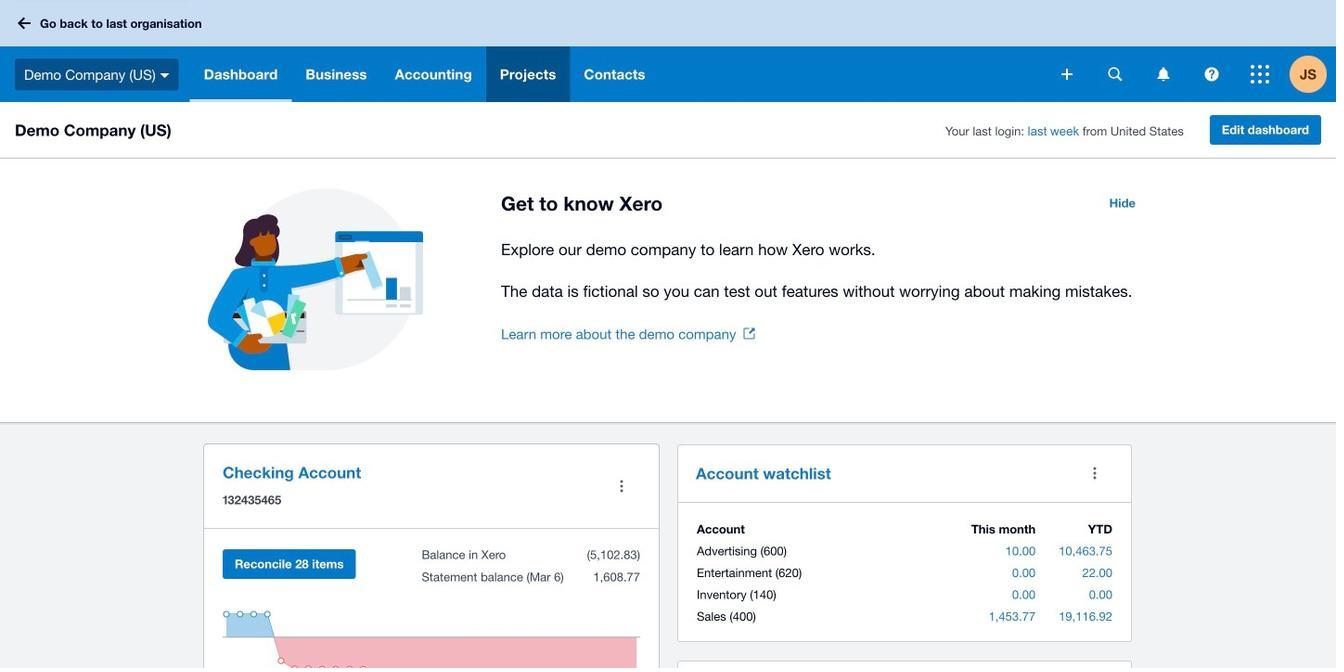Task type: locate. For each thing, give the bounding box(es) containing it.
banner
[[0, 0, 1336, 102]]

manage menu toggle image
[[603, 468, 640, 505]]

1 horizontal spatial svg image
[[1251, 65, 1270, 84]]

0 vertical spatial svg image
[[18, 17, 31, 29]]

svg image
[[18, 17, 31, 29], [1251, 65, 1270, 84]]

svg image
[[1109, 67, 1122, 81], [1158, 67, 1170, 81], [1205, 67, 1219, 81], [1062, 69, 1073, 80], [160, 73, 170, 78]]



Task type: describe. For each thing, give the bounding box(es) containing it.
0 horizontal spatial svg image
[[18, 17, 31, 29]]

intro banner body element
[[501, 237, 1147, 304]]

1 vertical spatial svg image
[[1251, 65, 1270, 84]]



Task type: vqa. For each thing, say whether or not it's contained in the screenshot.
svg icon
yes



